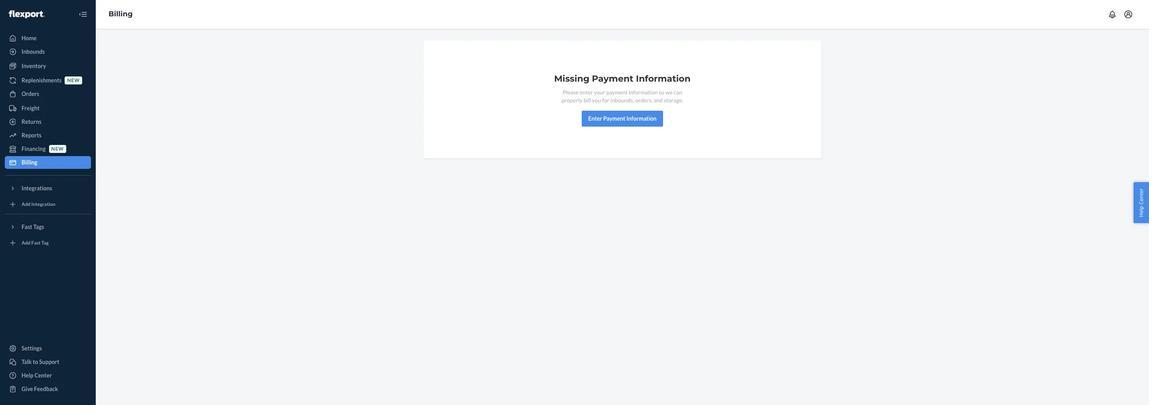 Task type: locate. For each thing, give the bounding box(es) containing it.
orders,
[[635, 97, 653, 104]]

information up so on the top of the page
[[636, 73, 691, 84]]

1 add from the top
[[22, 202, 30, 208]]

0 vertical spatial help center
[[1138, 188, 1145, 217]]

settings
[[22, 346, 42, 352]]

add integration link
[[5, 198, 91, 211]]

reports
[[22, 132, 41, 139]]

orders link
[[5, 88, 91, 101]]

close navigation image
[[78, 10, 88, 19]]

1 vertical spatial billing link
[[5, 156, 91, 169]]

0 horizontal spatial billing link
[[5, 156, 91, 169]]

add
[[22, 202, 30, 208], [22, 240, 30, 246]]

storage.
[[664, 97, 683, 104]]

add left integration
[[22, 202, 30, 208]]

1 horizontal spatial help center
[[1138, 188, 1145, 217]]

add integration
[[22, 202, 55, 208]]

fast
[[22, 224, 32, 231], [31, 240, 40, 246]]

billing down financing
[[22, 159, 37, 166]]

new for replenishments
[[67, 78, 80, 84]]

enter
[[588, 115, 602, 122]]

tag
[[41, 240, 49, 246]]

open notifications image
[[1108, 10, 1117, 19]]

orders
[[22, 91, 39, 97]]

1 vertical spatial help center
[[22, 373, 52, 379]]

add down fast tags
[[22, 240, 30, 246]]

new up orders link
[[67, 78, 80, 84]]

1 horizontal spatial new
[[67, 78, 80, 84]]

payment
[[592, 73, 633, 84], [603, 115, 625, 122]]

inventory
[[22, 63, 46, 69]]

fast left tag
[[31, 240, 40, 246]]

help
[[1138, 206, 1145, 217], [22, 373, 33, 379]]

0 vertical spatial billing link
[[109, 10, 133, 18]]

information inside enter payment information button
[[627, 115, 657, 122]]

payment right enter
[[603, 115, 625, 122]]

talk
[[22, 359, 32, 366]]

1 vertical spatial help
[[22, 373, 33, 379]]

2 add from the top
[[22, 240, 30, 246]]

support
[[39, 359, 59, 366]]

center
[[1138, 188, 1145, 205], [35, 373, 52, 379]]

1 vertical spatial add
[[22, 240, 30, 246]]

0 vertical spatial information
[[636, 73, 691, 84]]

1 vertical spatial billing
[[22, 159, 37, 166]]

0 vertical spatial fast
[[22, 224, 32, 231]]

information for enter payment information
[[627, 115, 657, 122]]

financing
[[22, 146, 46, 152]]

add for add fast tag
[[22, 240, 30, 246]]

reports link
[[5, 129, 91, 142]]

1 horizontal spatial help
[[1138, 206, 1145, 217]]

properly
[[562, 97, 583, 104]]

fast left tags
[[22, 224, 32, 231]]

payment up payment
[[592, 73, 633, 84]]

1 vertical spatial payment
[[603, 115, 625, 122]]

0 horizontal spatial new
[[51, 146, 64, 152]]

integration
[[31, 202, 55, 208]]

0 vertical spatial payment
[[592, 73, 633, 84]]

integrations button
[[5, 182, 91, 195]]

billing link
[[109, 10, 133, 18], [5, 156, 91, 169]]

center inside button
[[1138, 188, 1145, 205]]

0 vertical spatial help
[[1138, 206, 1145, 217]]

billing right close navigation icon
[[109, 10, 133, 18]]

new down reports link
[[51, 146, 64, 152]]

0 vertical spatial center
[[1138, 188, 1145, 205]]

information
[[629, 89, 658, 96]]

1 horizontal spatial center
[[1138, 188, 1145, 205]]

give feedback
[[22, 386, 58, 393]]

missing payment information
[[554, 73, 691, 84]]

1 vertical spatial fast
[[31, 240, 40, 246]]

we
[[665, 89, 673, 96]]

payment inside button
[[603, 115, 625, 122]]

fast tags
[[22, 224, 44, 231]]

add fast tag link
[[5, 237, 91, 250]]

0 horizontal spatial center
[[35, 373, 52, 379]]

new
[[67, 78, 80, 84], [51, 146, 64, 152]]

replenishments
[[22, 77, 62, 84]]

0 vertical spatial add
[[22, 202, 30, 208]]

billing link right close navigation icon
[[109, 10, 133, 18]]

1 vertical spatial new
[[51, 146, 64, 152]]

0 vertical spatial billing
[[109, 10, 133, 18]]

billing link down financing
[[5, 156, 91, 169]]

for
[[602, 97, 609, 104]]

information
[[636, 73, 691, 84], [627, 115, 657, 122]]

help center
[[1138, 188, 1145, 217], [22, 373, 52, 379]]

0 vertical spatial new
[[67, 78, 80, 84]]

open account menu image
[[1124, 10, 1133, 19]]

0 horizontal spatial billing
[[22, 159, 37, 166]]

billing
[[109, 10, 133, 18], [22, 159, 37, 166]]

information down orders,
[[627, 115, 657, 122]]

1 vertical spatial information
[[627, 115, 657, 122]]

new for financing
[[51, 146, 64, 152]]



Task type: vqa. For each thing, say whether or not it's contained in the screenshot.
the rightmost Wholesale
no



Task type: describe. For each thing, give the bounding box(es) containing it.
help center button
[[1134, 182, 1149, 223]]

enter
[[580, 89, 593, 96]]

payment
[[606, 89, 628, 96]]

payment for missing
[[592, 73, 633, 84]]

returns link
[[5, 116, 91, 128]]

please enter your payment information so we can properly bill you for inbounds, orders, and storage.
[[562, 89, 683, 104]]

help inside button
[[1138, 206, 1145, 217]]

talk to support button
[[5, 356, 91, 369]]

payment for enter
[[603, 115, 625, 122]]

please
[[563, 89, 579, 96]]

returns
[[22, 119, 41, 125]]

so
[[659, 89, 664, 96]]

0 horizontal spatial help
[[22, 373, 33, 379]]

add for add integration
[[22, 202, 30, 208]]

to
[[33, 359, 38, 366]]

flexport logo image
[[9, 10, 45, 18]]

help center link
[[5, 370, 91, 383]]

can
[[674, 89, 682, 96]]

freight
[[22, 105, 40, 112]]

give feedback button
[[5, 383, 91, 396]]

feedback
[[34, 386, 58, 393]]

home
[[22, 35, 37, 41]]

freight link
[[5, 102, 91, 115]]

enter payment information
[[588, 115, 657, 122]]

settings link
[[5, 343, 91, 356]]

fast tags button
[[5, 221, 91, 234]]

inbounds,
[[611, 97, 634, 104]]

1 horizontal spatial billing
[[109, 10, 133, 18]]

help center inside button
[[1138, 188, 1145, 217]]

your
[[594, 89, 605, 96]]

1 vertical spatial center
[[35, 373, 52, 379]]

you
[[592, 97, 601, 104]]

add fast tag
[[22, 240, 49, 246]]

integrations
[[22, 185, 52, 192]]

inbounds
[[22, 48, 45, 55]]

inbounds link
[[5, 45, 91, 58]]

inventory link
[[5, 60, 91, 73]]

enter payment information button
[[582, 111, 663, 127]]

home link
[[5, 32, 91, 45]]

give
[[22, 386, 33, 393]]

1 horizontal spatial billing link
[[109, 10, 133, 18]]

tags
[[33, 224, 44, 231]]

fast inside dropdown button
[[22, 224, 32, 231]]

billing inside billing "link"
[[22, 159, 37, 166]]

bill
[[584, 97, 591, 104]]

and
[[654, 97, 663, 104]]

missing
[[554, 73, 589, 84]]

information for missing payment information
[[636, 73, 691, 84]]

talk to support
[[22, 359, 59, 366]]

0 horizontal spatial help center
[[22, 373, 52, 379]]



